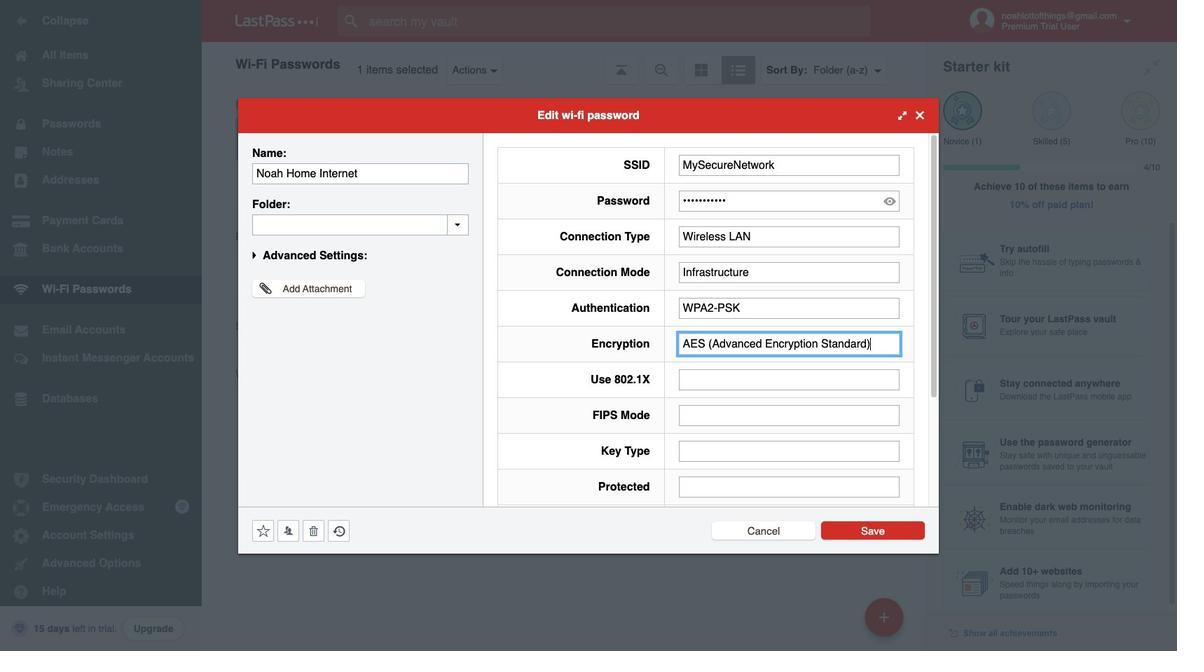 Task type: describe. For each thing, give the bounding box(es) containing it.
main navigation navigation
[[0, 0, 202, 651]]

new item image
[[880, 612, 890, 622]]

vault options navigation
[[202, 42, 927, 84]]

Search search field
[[338, 6, 898, 36]]

lastpass image
[[236, 15, 318, 27]]

search my vault text field
[[338, 6, 898, 36]]



Task type: locate. For each thing, give the bounding box(es) containing it.
dialog
[[238, 98, 939, 642]]

None text field
[[252, 214, 469, 235], [679, 226, 900, 247], [679, 262, 900, 283], [679, 333, 900, 354], [679, 476, 900, 497], [252, 214, 469, 235], [679, 226, 900, 247], [679, 262, 900, 283], [679, 333, 900, 354], [679, 476, 900, 497]]

None password field
[[679, 190, 900, 211]]

new item navigation
[[860, 594, 913, 651]]

None text field
[[679, 155, 900, 176], [252, 163, 469, 184], [679, 298, 900, 319], [679, 369, 900, 390], [679, 405, 900, 426], [679, 441, 900, 462], [679, 155, 900, 176], [252, 163, 469, 184], [679, 298, 900, 319], [679, 369, 900, 390], [679, 405, 900, 426], [679, 441, 900, 462]]



